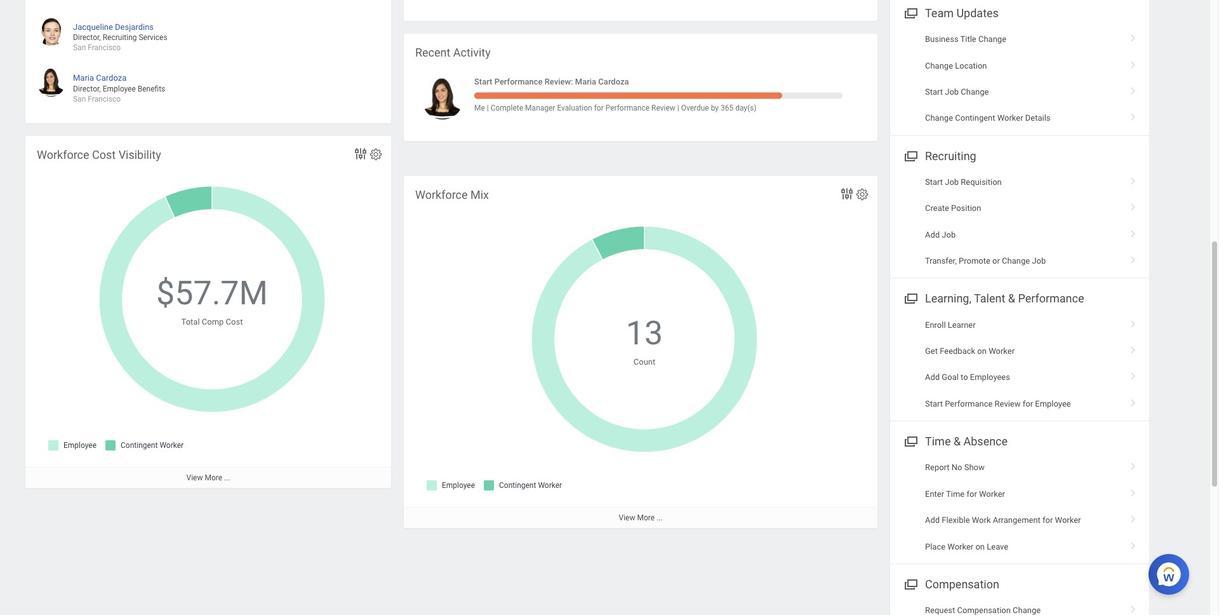 Task type: describe. For each thing, give the bounding box(es) containing it.
0 vertical spatial &
[[1009, 292, 1016, 305]]

add inside add job link
[[926, 230, 940, 239]]

francisco for jacqueline
[[88, 43, 121, 52]]

job for start job change
[[946, 87, 959, 97]]

employee inside director, employee benefits san francisco
[[103, 84, 136, 93]]

activity
[[454, 46, 491, 59]]

2 | from the left
[[678, 103, 680, 112]]

flexible
[[942, 515, 971, 525]]

recruiting inside director, recruiting services san francisco
[[103, 33, 137, 42]]

team updates
[[926, 6, 999, 20]]

view more ... for $57.7m
[[186, 473, 230, 482]]

enter
[[926, 489, 945, 499]]

get
[[926, 346, 938, 356]]

chevron right image for place worker on leave
[[1126, 537, 1142, 550]]

job for add job
[[942, 230, 956, 239]]

goal
[[942, 373, 959, 382]]

to
[[961, 373, 969, 382]]

jacqueline desjardins list item
[[37, 17, 380, 53]]

start performance review for employee link
[[891, 391, 1150, 417]]

create
[[926, 203, 950, 213]]

director, employee benefits san francisco
[[73, 84, 165, 103]]

job for start job requisition
[[946, 177, 959, 187]]

work
[[973, 515, 991, 525]]

start for start performance review for employee
[[926, 399, 944, 408]]

start job requisition link
[[891, 169, 1150, 195]]

visibility
[[119, 148, 161, 161]]

start job change link
[[891, 79, 1150, 105]]

for down show
[[967, 489, 978, 499]]

menu group image for time & absence
[[902, 432, 919, 449]]

report no show link
[[891, 454, 1150, 481]]

learner
[[948, 320, 976, 329]]

start performance review:  maria cardoza
[[475, 77, 629, 86]]

manager
[[526, 103, 556, 112]]

configure and view chart data image for $57.7m
[[353, 146, 369, 161]]

1 vertical spatial &
[[954, 435, 961, 448]]

cost inside $57.7m total comp cost
[[226, 317, 243, 326]]

worker up work
[[980, 489, 1006, 499]]

transfer, promote or change job
[[926, 256, 1047, 266]]

add goal to employees
[[926, 373, 1011, 382]]

maria cardoza
[[73, 73, 127, 83]]

view for 13
[[619, 513, 636, 522]]

updates
[[957, 6, 999, 20]]

place
[[926, 542, 946, 551]]

365
[[721, 103, 734, 112]]

me
[[475, 103, 485, 112]]

workforce for $57.7m
[[37, 148, 89, 161]]

comp
[[202, 317, 224, 326]]

talent
[[975, 292, 1006, 305]]

chevron right image for start job change
[[1126, 83, 1142, 95]]

enter time for worker link
[[891, 481, 1150, 507]]

transfer, promote or change job link
[[891, 248, 1150, 274]]

chevron right image for business title change
[[1126, 30, 1142, 43]]

create position
[[926, 203, 982, 213]]

list for time & absence
[[891, 454, 1150, 560]]

0 vertical spatial time
[[926, 435, 951, 448]]

location
[[956, 61, 988, 70]]

add job
[[926, 230, 956, 239]]

change location link
[[891, 52, 1150, 79]]

worker up employees
[[989, 346, 1015, 356]]

time & absence
[[926, 435, 1008, 448]]

team
[[926, 6, 954, 20]]

1 horizontal spatial employee
[[1036, 399, 1072, 408]]

worker left details
[[998, 113, 1024, 123]]

demo_f070.png image
[[422, 78, 464, 120]]

absence
[[964, 435, 1008, 448]]

learning,
[[926, 292, 972, 305]]

add flexible work arrangement for worker
[[926, 515, 1082, 525]]

learning, talent & performance
[[926, 292, 1085, 305]]

change right or at the right of page
[[1003, 256, 1031, 266]]

menu group image
[[902, 4, 919, 21]]

complete
[[491, 103, 524, 112]]

title
[[961, 34, 977, 44]]

performance inside list
[[946, 399, 993, 408]]

change down business
[[926, 61, 954, 70]]

view more ... for 13
[[619, 513, 663, 522]]

promote
[[959, 256, 991, 266]]

job inside transfer, promote or change job link
[[1033, 256, 1047, 266]]

workforce cost visibility
[[37, 148, 161, 161]]

change down start job change
[[926, 113, 954, 123]]

add goal to employees link
[[891, 364, 1150, 391]]

recent activity
[[416, 46, 491, 59]]

chevron right image for create position
[[1126, 199, 1142, 212]]

place worker on leave link
[[891, 533, 1150, 560]]

on for feedback
[[978, 346, 987, 356]]

list for team updates
[[891, 26, 1150, 131]]

report
[[926, 463, 950, 472]]

director, recruiting services san francisco
[[73, 33, 168, 52]]

director, for jacqueline
[[73, 33, 101, 42]]

chevron right image for enter time for worker
[[1126, 485, 1142, 497]]

start performance review for employee
[[926, 399, 1072, 408]]

chevron right image for start job requisition
[[1126, 173, 1142, 185]]

compensation
[[926, 577, 1000, 591]]

chevron right image for add goal to employees
[[1126, 368, 1142, 381]]

13 button
[[626, 311, 665, 356]]

start for start job change
[[926, 87, 944, 97]]

francisco for maria
[[88, 95, 121, 103]]

configure workforce cost visibility image
[[369, 147, 383, 161]]

by
[[711, 103, 719, 112]]

start job change
[[926, 87, 989, 97]]

configure workforce mix image
[[856, 187, 870, 201]]

mix
[[471, 188, 489, 201]]

benefits
[[138, 84, 165, 93]]

performance up complete
[[495, 77, 543, 86]]

workforce mix
[[416, 188, 489, 201]]

$57.7m total comp cost
[[156, 274, 268, 326]]

or
[[993, 256, 1001, 266]]

transfer,
[[926, 256, 957, 266]]

list containing jacqueline desjardins
[[37, 0, 380, 113]]

day(s)
[[736, 103, 757, 112]]

view for $57.7m
[[186, 473, 203, 482]]

start for start job requisition
[[926, 177, 944, 187]]

business title change
[[926, 34, 1007, 44]]

review inside list
[[995, 399, 1021, 408]]

overdue
[[682, 103, 710, 112]]

chevron right image for report no show
[[1126, 458, 1142, 471]]

position
[[952, 203, 982, 213]]



Task type: locate. For each thing, give the bounding box(es) containing it.
for right arrangement in the bottom right of the page
[[1043, 515, 1054, 525]]

chevron right image inside business title change link
[[1126, 30, 1142, 43]]

change contingent worker details link
[[891, 105, 1150, 131]]

13
[[626, 314, 663, 353]]

job up create position
[[946, 177, 959, 187]]

chevron right image inside start performance review for employee link
[[1126, 394, 1142, 407]]

cardoza up director, employee benefits san francisco on the top left of page
[[96, 73, 127, 83]]

0 vertical spatial more
[[205, 473, 222, 482]]

maria cardoza link
[[73, 71, 127, 83]]

1 horizontal spatial recruiting
[[926, 149, 977, 162]]

2 francisco from the top
[[88, 95, 121, 103]]

configure and view chart data image inside the workforce mix element
[[840, 186, 855, 201]]

4 chevron right image from the top
[[1126, 342, 1142, 355]]

on for worker
[[976, 542, 985, 551]]

chevron right image inside change location link
[[1126, 56, 1142, 69]]

0 horizontal spatial cardoza
[[96, 73, 127, 83]]

chevron right image
[[1126, 109, 1142, 122], [1126, 173, 1142, 185], [1126, 252, 1142, 264], [1126, 342, 1142, 355], [1126, 368, 1142, 381], [1126, 394, 1142, 407], [1126, 458, 1142, 471], [1126, 485, 1142, 497], [1126, 511, 1142, 524], [1126, 537, 1142, 550], [1126, 601, 1142, 614]]

$57.7m
[[156, 274, 268, 313]]

on right the feedback
[[978, 346, 987, 356]]

maria right the review:
[[576, 77, 597, 86]]

job inside the start job change link
[[946, 87, 959, 97]]

cost right comp
[[226, 317, 243, 326]]

francisco inside director, employee benefits san francisco
[[88, 95, 121, 103]]

start for start performance review:  maria cardoza
[[475, 77, 493, 86]]

chevron right image for transfer, promote or change job
[[1126, 252, 1142, 264]]

business
[[926, 34, 959, 44]]

start down goal
[[926, 399, 944, 408]]

3 chevron right image from the top
[[1126, 252, 1142, 264]]

add inside add goal to employees link
[[926, 373, 940, 382]]

1 vertical spatial more
[[638, 513, 655, 522]]

worker right place
[[948, 542, 974, 551]]

0 horizontal spatial &
[[954, 435, 961, 448]]

13 count
[[626, 314, 663, 366]]

worker right arrangement in the bottom right of the page
[[1056, 515, 1082, 525]]

time up report
[[926, 435, 951, 448]]

get feedback on worker link
[[891, 338, 1150, 364]]

francisco down maria cardoza on the top of the page
[[88, 95, 121, 103]]

2 menu group image from the top
[[902, 289, 919, 307]]

0 vertical spatial view more ... link
[[25, 467, 391, 488]]

employee down add goal to employees link
[[1036, 399, 1072, 408]]

1 vertical spatial ...
[[657, 513, 663, 522]]

performance
[[495, 77, 543, 86], [606, 103, 650, 112], [1019, 292, 1085, 305], [946, 399, 993, 408]]

&
[[1009, 292, 1016, 305], [954, 435, 961, 448]]

san down maria cardoza on the top of the page
[[73, 95, 86, 103]]

$57.7m button
[[156, 271, 270, 316]]

cardoza inside recent activity element
[[599, 77, 629, 86]]

& up no
[[954, 435, 961, 448]]

for down add goal to employees link
[[1023, 399, 1034, 408]]

maria inside "link"
[[73, 73, 94, 83]]

me  |  complete manager evaluation for performance review  |  overdue by 365 day(s)
[[475, 103, 757, 112]]

1 vertical spatial francisco
[[88, 95, 121, 103]]

1 vertical spatial view
[[619, 513, 636, 522]]

1 horizontal spatial view more ...
[[619, 513, 663, 522]]

review
[[652, 103, 676, 112], [995, 399, 1021, 408]]

cardoza inside "link"
[[96, 73, 127, 83]]

list
[[37, 0, 380, 113], [891, 26, 1150, 131], [891, 169, 1150, 274], [891, 312, 1150, 417], [891, 454, 1150, 560]]

workforce
[[37, 148, 89, 161], [416, 188, 468, 201]]

san for jacqueline desjardins
[[73, 43, 86, 52]]

0 horizontal spatial cost
[[92, 148, 116, 161]]

add for time
[[926, 515, 940, 525]]

business title change link
[[891, 26, 1150, 52]]

more inside workforce cost visibility element
[[205, 473, 222, 482]]

change contingent worker details
[[926, 113, 1051, 123]]

0 horizontal spatial view more ...
[[186, 473, 230, 482]]

recent activity element
[[404, 34, 878, 141]]

director, down maria cardoza on the top of the page
[[73, 84, 101, 93]]

1 chevron right image from the top
[[1126, 30, 1142, 43]]

1 horizontal spatial maria
[[576, 77, 597, 86]]

desjardins
[[115, 22, 154, 32]]

configure and view chart data image left the configure workforce mix icon
[[840, 186, 855, 201]]

more for 13
[[638, 513, 655, 522]]

9 chevron right image from the top
[[1126, 511, 1142, 524]]

workforce inside workforce cost visibility element
[[37, 148, 89, 161]]

chevron right image for get feedback on worker
[[1126, 342, 1142, 355]]

details
[[1026, 113, 1051, 123]]

1 vertical spatial recruiting
[[926, 149, 977, 162]]

francisco inside director, recruiting services san francisco
[[88, 43, 121, 52]]

san inside director, recruiting services san francisco
[[73, 43, 86, 52]]

2 san from the top
[[73, 95, 86, 103]]

0 horizontal spatial more
[[205, 473, 222, 482]]

1 vertical spatial configure and view chart data image
[[840, 186, 855, 201]]

list containing report no show
[[891, 454, 1150, 560]]

menu group image for recruiting
[[902, 147, 919, 164]]

enter time for worker
[[926, 489, 1006, 499]]

workforce for 13
[[416, 188, 468, 201]]

view
[[186, 473, 203, 482], [619, 513, 636, 522]]

... for 13
[[657, 513, 663, 522]]

1 vertical spatial director,
[[73, 84, 101, 93]]

job
[[946, 87, 959, 97], [946, 177, 959, 187], [942, 230, 956, 239], [1033, 256, 1047, 266]]

0 vertical spatial add
[[926, 230, 940, 239]]

francisco down jacqueline desjardins
[[88, 43, 121, 52]]

configure and view chart data image for 13
[[840, 186, 855, 201]]

1 vertical spatial time
[[947, 489, 965, 499]]

performance right evaluation
[[606, 103, 650, 112]]

1 chevron right image from the top
[[1126, 109, 1142, 122]]

start down change location
[[926, 87, 944, 97]]

1 horizontal spatial ...
[[657, 513, 663, 522]]

0 horizontal spatial review
[[652, 103, 676, 112]]

0 vertical spatial on
[[978, 346, 987, 356]]

cost
[[92, 148, 116, 161], [226, 317, 243, 326]]

4 chevron right image from the top
[[1126, 199, 1142, 212]]

... inside the workforce mix element
[[657, 513, 663, 522]]

chevron right image inside report no show link
[[1126, 458, 1142, 471]]

view inside workforce cost visibility element
[[186, 473, 203, 482]]

& right talent
[[1009, 292, 1016, 305]]

chevron right image inside 'enroll learner' link
[[1126, 315, 1142, 328]]

2 add from the top
[[926, 373, 940, 382]]

cardoza up me  |  complete manager evaluation for performance review  |  overdue by 365 day(s)
[[599, 77, 629, 86]]

review down add goal to employees link
[[995, 399, 1021, 408]]

chevron right image for enroll learner
[[1126, 315, 1142, 328]]

for inside recent activity element
[[594, 103, 604, 112]]

5 chevron right image from the top
[[1126, 368, 1142, 381]]

0 vertical spatial director,
[[73, 33, 101, 42]]

configure and view chart data image
[[353, 146, 369, 161], [840, 186, 855, 201]]

start job requisition
[[926, 177, 1002, 187]]

0 vertical spatial view more ...
[[186, 473, 230, 482]]

more for $57.7m
[[205, 473, 222, 482]]

chevron right image for change location
[[1126, 56, 1142, 69]]

0 horizontal spatial |
[[487, 103, 489, 112]]

0 horizontal spatial view more ... link
[[25, 467, 391, 488]]

view more ... link for 13
[[404, 507, 878, 528]]

|
[[487, 103, 489, 112], [678, 103, 680, 112]]

francisco
[[88, 43, 121, 52], [88, 95, 121, 103]]

chevron right image inside create position link
[[1126, 199, 1142, 212]]

list for recruiting
[[891, 169, 1150, 274]]

services
[[139, 33, 168, 42]]

3 menu group image from the top
[[902, 432, 919, 449]]

3 chevron right image from the top
[[1126, 83, 1142, 95]]

chevron right image inside add job link
[[1126, 225, 1142, 238]]

chevron right image inside the start job change link
[[1126, 83, 1142, 95]]

add for learning,
[[926, 373, 940, 382]]

0 horizontal spatial recruiting
[[103, 33, 137, 42]]

evaluation
[[557, 103, 593, 112]]

review inside recent activity element
[[652, 103, 676, 112]]

create position link
[[891, 195, 1150, 222]]

chevron right image for start performance review for employee
[[1126, 394, 1142, 407]]

workforce cost visibility element
[[25, 136, 391, 488]]

director,
[[73, 33, 101, 42], [73, 84, 101, 93]]

6 chevron right image from the top
[[1126, 315, 1142, 328]]

... inside workforce cost visibility element
[[224, 473, 230, 482]]

menu group image for learning, talent & performance
[[902, 289, 919, 307]]

list for learning, talent & performance
[[891, 312, 1150, 417]]

2 director, from the top
[[73, 84, 101, 93]]

list containing enroll learner
[[891, 312, 1150, 417]]

time inside list
[[947, 489, 965, 499]]

1 horizontal spatial configure and view chart data image
[[840, 186, 855, 201]]

1 francisco from the top
[[88, 43, 121, 52]]

2 chevron right image from the top
[[1126, 56, 1142, 69]]

0 vertical spatial view
[[186, 473, 203, 482]]

1 horizontal spatial |
[[678, 103, 680, 112]]

3 add from the top
[[926, 515, 940, 525]]

enroll
[[926, 320, 946, 329]]

san inside director, employee benefits san francisco
[[73, 95, 86, 103]]

1 vertical spatial cost
[[226, 317, 243, 326]]

8 chevron right image from the top
[[1126, 485, 1142, 497]]

maria inside recent activity element
[[576, 77, 597, 86]]

view more ...
[[186, 473, 230, 482], [619, 513, 663, 522]]

count
[[634, 357, 656, 366]]

1 vertical spatial on
[[976, 542, 985, 551]]

workforce mix element
[[404, 176, 878, 528]]

employees
[[971, 373, 1011, 382]]

4 menu group image from the top
[[902, 575, 919, 592]]

0 vertical spatial recruiting
[[103, 33, 137, 42]]

leave
[[988, 542, 1009, 551]]

enroll learner link
[[891, 312, 1150, 338]]

total
[[181, 317, 200, 326]]

0 vertical spatial francisco
[[88, 43, 121, 52]]

1 horizontal spatial cost
[[226, 317, 243, 326]]

start
[[475, 77, 493, 86], [926, 87, 944, 97], [926, 177, 944, 187], [926, 399, 944, 408]]

1 vertical spatial workforce
[[416, 188, 468, 201]]

1 vertical spatial san
[[73, 95, 86, 103]]

for right evaluation
[[594, 103, 604, 112]]

add flexible work arrangement for worker link
[[891, 507, 1150, 533]]

recruiting
[[103, 33, 137, 42], [926, 149, 977, 162]]

0 vertical spatial san
[[73, 43, 86, 52]]

add down create
[[926, 230, 940, 239]]

configure and view chart data image left configure workforce cost visibility icon
[[353, 146, 369, 161]]

job down create position
[[942, 230, 956, 239]]

cost left visibility
[[92, 148, 116, 161]]

0 horizontal spatial view
[[186, 473, 203, 482]]

1 vertical spatial view more ... link
[[404, 507, 878, 528]]

change location
[[926, 61, 988, 70]]

start inside recent activity element
[[475, 77, 493, 86]]

chevron right image inside start job requisition link
[[1126, 173, 1142, 185]]

maria cardoza list item
[[37, 68, 380, 104]]

view more ... link
[[25, 467, 391, 488], [404, 507, 878, 528]]

5 chevron right image from the top
[[1126, 225, 1142, 238]]

my matrix team element
[[404, 0, 878, 21]]

show
[[965, 463, 985, 472]]

view more ... inside workforce cost visibility element
[[186, 473, 230, 482]]

jacqueline desjardins
[[73, 22, 154, 32]]

...
[[224, 473, 230, 482], [657, 513, 663, 522]]

1 director, from the top
[[73, 33, 101, 42]]

| left overdue
[[678, 103, 680, 112]]

1 horizontal spatial more
[[638, 513, 655, 522]]

1 horizontal spatial &
[[1009, 292, 1016, 305]]

performance up 'enroll learner' link at the right bottom of page
[[1019, 292, 1085, 305]]

10 chevron right image from the top
[[1126, 537, 1142, 550]]

0 horizontal spatial configure and view chart data image
[[353, 146, 369, 161]]

chevron right image inside change contingent worker details link
[[1126, 109, 1142, 122]]

job inside add job link
[[942, 230, 956, 239]]

chevron right image inside add goal to employees link
[[1126, 368, 1142, 381]]

job down change location
[[946, 87, 959, 97]]

2 chevron right image from the top
[[1126, 173, 1142, 185]]

get feedback on worker
[[926, 346, 1015, 356]]

2 vertical spatial add
[[926, 515, 940, 525]]

... for $57.7m
[[224, 473, 230, 482]]

performance down add goal to employees
[[946, 399, 993, 408]]

1 vertical spatial view more ...
[[619, 513, 663, 522]]

1 add from the top
[[926, 230, 940, 239]]

report no show
[[926, 463, 985, 472]]

review:
[[545, 77, 573, 86]]

add left goal
[[926, 373, 940, 382]]

menu group image
[[902, 147, 919, 164], [902, 289, 919, 307], [902, 432, 919, 449], [902, 575, 919, 592]]

add left "flexible"
[[926, 515, 940, 525]]

0 vertical spatial review
[[652, 103, 676, 112]]

director, for maria
[[73, 84, 101, 93]]

chevron right image inside place worker on leave link
[[1126, 537, 1142, 550]]

chevron right image for change contingent worker details
[[1126, 109, 1142, 122]]

start up me
[[475, 77, 493, 86]]

11 chevron right image from the top
[[1126, 601, 1142, 614]]

no
[[952, 463, 963, 472]]

chevron right image inside enter time for worker link
[[1126, 485, 1142, 497]]

list containing business title change
[[891, 26, 1150, 131]]

0 vertical spatial cost
[[92, 148, 116, 161]]

1 vertical spatial employee
[[1036, 399, 1072, 408]]

1 horizontal spatial cardoza
[[599, 77, 629, 86]]

employee down maria cardoza on the top of the page
[[103, 84, 136, 93]]

more inside the workforce mix element
[[638, 513, 655, 522]]

maria
[[73, 73, 94, 83], [576, 77, 597, 86]]

1 vertical spatial add
[[926, 373, 940, 382]]

job down add job link
[[1033, 256, 1047, 266]]

chevron right image inside the get feedback on worker link
[[1126, 342, 1142, 355]]

chevron right image inside the add flexible work arrangement for worker link
[[1126, 511, 1142, 524]]

requisition
[[961, 177, 1002, 187]]

1 horizontal spatial workforce
[[416, 188, 468, 201]]

change up the contingent
[[961, 87, 989, 97]]

start up create
[[926, 177, 944, 187]]

0 horizontal spatial ...
[[224, 473, 230, 482]]

recruiting down jacqueline desjardins
[[103, 33, 137, 42]]

| right me
[[487, 103, 489, 112]]

0 vertical spatial employee
[[103, 84, 136, 93]]

employee
[[103, 84, 136, 93], [1036, 399, 1072, 408]]

list containing start job requisition
[[891, 169, 1150, 274]]

chevron right image for add job
[[1126, 225, 1142, 238]]

1 horizontal spatial view
[[619, 513, 636, 522]]

0 horizontal spatial maria
[[73, 73, 94, 83]]

view inside the workforce mix element
[[619, 513, 636, 522]]

0 vertical spatial configure and view chart data image
[[353, 146, 369, 161]]

arrangement
[[994, 515, 1041, 525]]

7 chevron right image from the top
[[1126, 458, 1142, 471]]

recruiting up "start job requisition"
[[926, 149, 977, 162]]

on left leave
[[976, 542, 985, 551]]

0 horizontal spatial employee
[[103, 84, 136, 93]]

1 menu group image from the top
[[902, 147, 919, 164]]

jacqueline desjardins link
[[73, 20, 154, 32]]

review left overdue
[[652, 103, 676, 112]]

add job link
[[891, 222, 1150, 248]]

chevron right image
[[1126, 30, 1142, 43], [1126, 56, 1142, 69], [1126, 83, 1142, 95], [1126, 199, 1142, 212], [1126, 225, 1142, 238], [1126, 315, 1142, 328]]

time right "enter"
[[947, 489, 965, 499]]

director, inside director, employee benefits san francisco
[[73, 84, 101, 93]]

0 vertical spatial ...
[[224, 473, 230, 482]]

enroll learner
[[926, 320, 976, 329]]

place worker on leave
[[926, 542, 1009, 551]]

maria up director, employee benefits san francisco on the top left of page
[[73, 73, 94, 83]]

1 horizontal spatial view more ... link
[[404, 507, 878, 528]]

cardoza
[[96, 73, 127, 83], [599, 77, 629, 86]]

1 san from the top
[[73, 43, 86, 52]]

chevron right image for add flexible work arrangement for worker
[[1126, 511, 1142, 524]]

contingent
[[956, 113, 996, 123]]

san
[[73, 43, 86, 52], [73, 95, 86, 103]]

1 | from the left
[[487, 103, 489, 112]]

director, down jacqueline
[[73, 33, 101, 42]]

san down jacqueline
[[73, 43, 86, 52]]

jacqueline
[[73, 22, 113, 32]]

san for maria cardoza
[[73, 95, 86, 103]]

view more ... link for $57.7m
[[25, 467, 391, 488]]

0 horizontal spatial workforce
[[37, 148, 89, 161]]

change right title at the top right of page
[[979, 34, 1007, 44]]

director, inside director, recruiting services san francisco
[[73, 33, 101, 42]]

1 horizontal spatial review
[[995, 399, 1021, 408]]

recent
[[416, 46, 451, 59]]

6 chevron right image from the top
[[1126, 394, 1142, 407]]

view more ... inside the workforce mix element
[[619, 513, 663, 522]]

chevron right image inside transfer, promote or change job link
[[1126, 252, 1142, 264]]

1 vertical spatial review
[[995, 399, 1021, 408]]

menu group image for compensation
[[902, 575, 919, 592]]

add
[[926, 230, 940, 239], [926, 373, 940, 382], [926, 515, 940, 525]]

0 vertical spatial workforce
[[37, 148, 89, 161]]

job inside start job requisition link
[[946, 177, 959, 187]]



Task type: vqa. For each thing, say whether or not it's contained in the screenshot.
Contact icon
no



